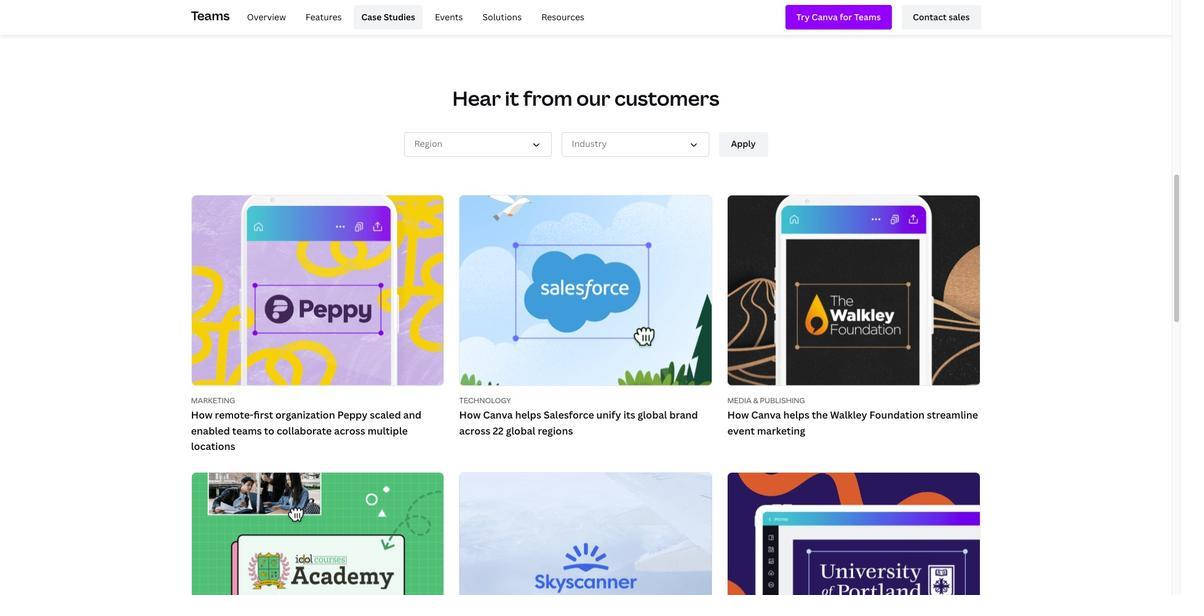 Task type: locate. For each thing, give the bounding box(es) containing it.
our
[[576, 85, 611, 111]]

walkley
[[830, 409, 867, 422]]

canva inside 'technology how canva helps salesforce unify its global brand across 22 global regions'
[[483, 409, 513, 422]]

collaborate
[[277, 424, 332, 438]]

1 horizontal spatial across
[[459, 424, 490, 438]]

1 horizontal spatial helps
[[783, 409, 810, 422]]

how up the enabled
[[191, 409, 213, 422]]

case studies
[[361, 11, 415, 23]]

organization
[[275, 409, 335, 422]]

0 horizontal spatial helps
[[515, 409, 541, 422]]

1 horizontal spatial how
[[459, 409, 481, 422]]

how down technology
[[459, 409, 481, 422]]

helps down publishing
[[783, 409, 810, 422]]

salesforce
[[544, 409, 594, 422]]

canva inside media & publishing how canva helps the walkley foundation streamline event marketing
[[751, 409, 781, 422]]

marketing how remote-first organization peppy scaled and enabled teams to collaborate across multiple locations
[[191, 395, 421, 454]]

the
[[812, 409, 828, 422]]

menu bar containing overview
[[235, 5, 592, 30]]

helps up the "regions"
[[515, 409, 541, 422]]

1 canva from the left
[[483, 409, 513, 422]]

0 horizontal spatial global
[[506, 424, 536, 438]]

industry
[[572, 138, 607, 150]]

0 horizontal spatial across
[[334, 424, 365, 438]]

features
[[306, 11, 342, 23]]

1 across from the left
[[334, 424, 365, 438]]

customers
[[615, 85, 720, 111]]

scaled
[[370, 409, 401, 422]]

event
[[728, 424, 755, 438]]

menu bar
[[235, 5, 592, 30]]

marketing
[[191, 395, 235, 406]]

global right its
[[638, 409, 667, 422]]

1 vertical spatial global
[[506, 424, 536, 438]]

how inside media & publishing how canva helps the walkley foundation streamline event marketing
[[728, 409, 749, 422]]

canva up 22
[[483, 409, 513, 422]]

across inside marketing how remote-first organization peppy scaled and enabled teams to collaborate across multiple locations
[[334, 424, 365, 438]]

global
[[638, 409, 667, 422], [506, 424, 536, 438]]

publishing
[[760, 395, 805, 406]]

brand
[[669, 409, 698, 422]]

case
[[361, 11, 382, 23]]

1 how from the left
[[191, 409, 213, 422]]

foundation
[[870, 409, 925, 422]]

how inside 'technology how canva helps salesforce unify its global brand across 22 global regions'
[[459, 409, 481, 422]]

peppy
[[337, 409, 368, 422]]

from
[[523, 85, 572, 111]]

streamline
[[927, 409, 978, 422]]

2 helps from the left
[[783, 409, 810, 422]]

media & publishing how canva helps the walkley foundation streamline event marketing
[[728, 395, 978, 438]]

across left 22
[[459, 424, 490, 438]]

0 vertical spatial global
[[638, 409, 667, 422]]

multiple
[[368, 424, 408, 438]]

canva down &
[[751, 409, 781, 422]]

0 horizontal spatial canva
[[483, 409, 513, 422]]

helps inside media & publishing how canva helps the walkley foundation streamline event marketing
[[783, 409, 810, 422]]

2 canva from the left
[[751, 409, 781, 422]]

global right 22
[[506, 424, 536, 438]]

hear
[[453, 85, 501, 111]]

features link
[[298, 5, 349, 30]]

media
[[728, 395, 752, 406]]

across down peppy
[[334, 424, 365, 438]]

hear it from our customers
[[453, 85, 720, 111]]

teams
[[232, 424, 262, 438]]

how
[[191, 409, 213, 422], [459, 409, 481, 422], [728, 409, 749, 422]]

2 across from the left
[[459, 424, 490, 438]]

canva
[[483, 409, 513, 422], [751, 409, 781, 422]]

2 how from the left
[[459, 409, 481, 422]]

teams element
[[191, 0, 981, 34]]

it
[[505, 85, 519, 111]]

1 horizontal spatial canva
[[751, 409, 781, 422]]

3 how from the left
[[728, 409, 749, 422]]

across
[[334, 424, 365, 438], [459, 424, 490, 438]]

how for how remote-first organization peppy scaled and enabled teams to collaborate across multiple locations
[[191, 409, 213, 422]]

2 horizontal spatial how
[[728, 409, 749, 422]]

how inside marketing how remote-first organization peppy scaled and enabled teams to collaborate across multiple locations
[[191, 409, 213, 422]]

how down media
[[728, 409, 749, 422]]

its
[[624, 409, 635, 422]]

1 helps from the left
[[515, 409, 541, 422]]

0 horizontal spatial how
[[191, 409, 213, 422]]

1 horizontal spatial global
[[638, 409, 667, 422]]

helps
[[515, 409, 541, 422], [783, 409, 810, 422]]



Task type: vqa. For each thing, say whether or not it's contained in the screenshot.
the page 1 / 1
no



Task type: describe. For each thing, give the bounding box(es) containing it.
to
[[264, 424, 274, 438]]

teams
[[191, 7, 230, 24]]

solutions
[[483, 11, 522, 23]]

industry button
[[561, 132, 709, 157]]

contact sales image
[[913, 10, 970, 24]]

locations
[[191, 440, 235, 454]]

22
[[493, 424, 504, 438]]

studies
[[384, 11, 415, 23]]

first
[[254, 409, 273, 422]]

region
[[414, 138, 443, 150]]

regions
[[538, 424, 573, 438]]

overview link
[[240, 5, 293, 30]]

resources link
[[534, 5, 592, 30]]

marketing
[[757, 424, 806, 438]]

and
[[403, 409, 421, 422]]

events link
[[428, 5, 470, 30]]

region button
[[404, 132, 552, 157]]

overview
[[247, 11, 286, 23]]

across inside 'technology how canva helps salesforce unify its global brand across 22 global regions'
[[459, 424, 490, 438]]

how for how canva helps salesforce unify its global brand across 22 global regions
[[459, 409, 481, 422]]

menu bar inside teams element
[[235, 5, 592, 30]]

enabled
[[191, 424, 230, 438]]

case studies link
[[354, 5, 423, 30]]

technology how canva helps salesforce unify its global brand across 22 global regions
[[459, 395, 698, 438]]

solutions link
[[475, 5, 529, 30]]

resources
[[542, 11, 585, 23]]

remote-
[[215, 409, 254, 422]]

unify
[[597, 409, 621, 422]]

technology
[[459, 395, 511, 406]]

helps inside 'technology how canva helps salesforce unify its global brand across 22 global regions'
[[515, 409, 541, 422]]

events
[[435, 11, 463, 23]]

&
[[753, 395, 758, 406]]



